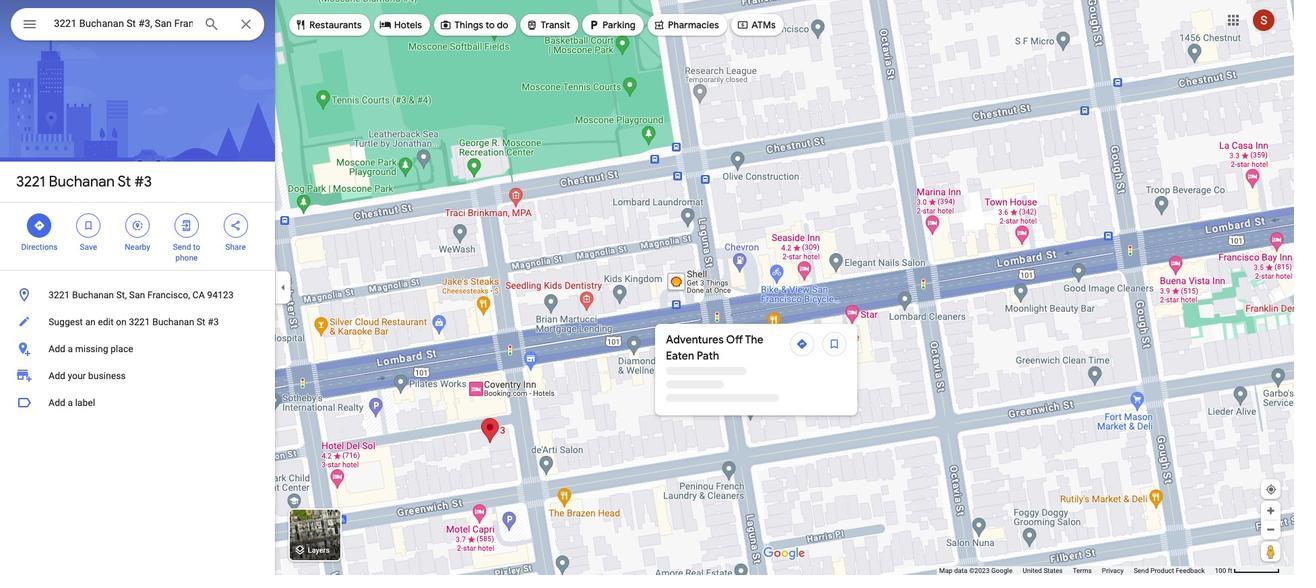 Task type: locate. For each thing, give the bounding box(es) containing it.
add left label
[[49, 398, 65, 409]]

a
[[68, 344, 73, 355], [68, 398, 73, 409]]

1 add from the top
[[49, 344, 65, 355]]

3221 inside button
[[49, 290, 70, 301]]

None field
[[54, 16, 193, 32]]

things
[[455, 19, 483, 31]]

add down suggest
[[49, 344, 65, 355]]

add your business
[[49, 371, 126, 382]]


[[22, 15, 38, 34]]

3221 buchanan st #3
[[16, 173, 152, 191]]

ca
[[193, 290, 205, 301]]

send product feedback
[[1134, 568, 1205, 575]]

suggest an edit on 3221 buchanan st #3 button
[[0, 309, 275, 336]]

send left product
[[1134, 568, 1149, 575]]

send inside send product feedback button
[[1134, 568, 1149, 575]]

0 vertical spatial to
[[486, 19, 495, 31]]

3221 right on
[[129, 317, 150, 328]]

 button
[[11, 8, 49, 43]]

directions
[[21, 243, 58, 252]]

3221 up suggest
[[49, 290, 70, 301]]

to inside "send to phone"
[[193, 243, 200, 252]]

save image
[[829, 338, 841, 351]]

2 horizontal spatial 3221
[[129, 317, 150, 328]]

2 vertical spatial 3221
[[129, 317, 150, 328]]

send for send to phone
[[173, 243, 191, 252]]

3221 buchanan st #3 main content
[[0, 0, 275, 576]]

0 horizontal spatial send
[[173, 243, 191, 252]]

 hotels
[[379, 18, 422, 32]]

0 horizontal spatial st
[[118, 173, 131, 191]]

to
[[486, 19, 495, 31], [193, 243, 200, 252]]

1 horizontal spatial #3
[[208, 317, 219, 328]]

st up "actions for 3221 buchanan st #3" region
[[118, 173, 131, 191]]

 things to do
[[440, 18, 509, 32]]

2 add from the top
[[49, 371, 65, 382]]


[[33, 218, 45, 233]]

buchanan down francisco,
[[152, 317, 194, 328]]

0 vertical spatial buchanan
[[49, 173, 115, 191]]

1 vertical spatial send
[[1134, 568, 1149, 575]]

francisco,
[[147, 290, 190, 301]]

1 a from the top
[[68, 344, 73, 355]]

1 horizontal spatial 3221
[[49, 290, 70, 301]]

buchanan up the 
[[49, 173, 115, 191]]


[[588, 18, 600, 32]]

 parking
[[588, 18, 636, 32]]

0 vertical spatial send
[[173, 243, 191, 252]]

to inside  things to do
[[486, 19, 495, 31]]

feedback
[[1176, 568, 1205, 575]]

a left missing
[[68, 344, 73, 355]]

a left label
[[68, 398, 73, 409]]

send
[[173, 243, 191, 252], [1134, 568, 1149, 575]]

states
[[1044, 568, 1063, 575]]

data
[[954, 568, 968, 575]]

send to phone
[[173, 243, 200, 263]]

1 vertical spatial a
[[68, 398, 73, 409]]

3 add from the top
[[49, 398, 65, 409]]


[[230, 218, 242, 233]]

to left do
[[486, 19, 495, 31]]

1 vertical spatial #3
[[208, 317, 219, 328]]

united states
[[1023, 568, 1063, 575]]

st down ca
[[197, 317, 205, 328]]

united
[[1023, 568, 1042, 575]]

atms
[[752, 19, 776, 31]]

0 vertical spatial a
[[68, 344, 73, 355]]

layers
[[308, 547, 330, 556]]

1 horizontal spatial to
[[486, 19, 495, 31]]

privacy button
[[1102, 567, 1124, 576]]

buchanan
[[49, 173, 115, 191], [72, 290, 114, 301], [152, 317, 194, 328]]

privacy
[[1102, 568, 1124, 575]]

0 vertical spatial 3221
[[16, 173, 45, 191]]

add a missing place button
[[0, 336, 275, 363]]

0 vertical spatial #3
[[134, 173, 152, 191]]

#3 down 94123
[[208, 317, 219, 328]]

#3 up the 
[[134, 173, 152, 191]]

add inside add a missing place button
[[49, 344, 65, 355]]

3221
[[16, 173, 45, 191], [49, 290, 70, 301], [129, 317, 150, 328]]

2 vertical spatial buchanan
[[152, 317, 194, 328]]

2 vertical spatial add
[[49, 398, 65, 409]]

actions for 3221 buchanan st #3 region
[[0, 203, 275, 270]]

0 horizontal spatial to
[[193, 243, 200, 252]]

path
[[697, 350, 719, 363]]

to up 'phone'
[[193, 243, 200, 252]]

none field inside 3221 buchanan st #3, san francisco, ca 94123 field
[[54, 16, 193, 32]]

off
[[726, 334, 743, 347]]

1 vertical spatial buchanan
[[72, 290, 114, 301]]

 pharmacies
[[653, 18, 719, 32]]

1 horizontal spatial send
[[1134, 568, 1149, 575]]

send up 'phone'
[[173, 243, 191, 252]]

add for add your business
[[49, 371, 65, 382]]

0 vertical spatial add
[[49, 344, 65, 355]]

adventures
[[666, 334, 724, 347]]

st inside suggest an edit on 3221 buchanan st #3 "button"
[[197, 317, 205, 328]]

st
[[118, 173, 131, 191], [197, 317, 205, 328]]

0 horizontal spatial 3221
[[16, 173, 45, 191]]

100 ft button
[[1215, 568, 1280, 575]]


[[131, 218, 144, 233]]

footer containing map data ©2023 google
[[939, 567, 1215, 576]]

show your location image
[[1266, 484, 1278, 496]]

edit
[[98, 317, 114, 328]]

94123
[[207, 290, 234, 301]]

#3
[[134, 173, 152, 191], [208, 317, 219, 328]]

1 vertical spatial add
[[49, 371, 65, 382]]

buchanan up an
[[72, 290, 114, 301]]

 transit
[[526, 18, 570, 32]]

add
[[49, 344, 65, 355], [49, 371, 65, 382], [49, 398, 65, 409]]

buchanan inside 3221 buchanan st, san francisco, ca 94123 button
[[72, 290, 114, 301]]

2 a from the top
[[68, 398, 73, 409]]

 search field
[[11, 8, 264, 43]]

terms button
[[1073, 567, 1092, 576]]

add inside add a label button
[[49, 398, 65, 409]]

ft
[[1228, 568, 1233, 575]]

send inside "send to phone"
[[173, 243, 191, 252]]

add a label
[[49, 398, 95, 409]]

1 vertical spatial to
[[193, 243, 200, 252]]

an
[[85, 317, 96, 328]]

add left your
[[49, 371, 65, 382]]

suggest an edit on 3221 buchanan st #3
[[49, 317, 219, 328]]

add inside add your business link
[[49, 371, 65, 382]]

1 vertical spatial st
[[197, 317, 205, 328]]

1 vertical spatial 3221
[[49, 290, 70, 301]]

3221 up 
[[16, 173, 45, 191]]

1 horizontal spatial st
[[197, 317, 205, 328]]

zoom in image
[[1266, 506, 1276, 516]]

footer
[[939, 567, 1215, 576]]

0 horizontal spatial #3
[[134, 173, 152, 191]]



Task type: describe. For each thing, give the bounding box(es) containing it.

[[379, 18, 392, 32]]


[[181, 218, 193, 233]]

san
[[129, 290, 145, 301]]

add for add a label
[[49, 398, 65, 409]]

map
[[939, 568, 953, 575]]

3221 inside "button"
[[129, 317, 150, 328]]

directions image
[[796, 338, 808, 351]]

add for add a missing place
[[49, 344, 65, 355]]

pharmacies
[[668, 19, 719, 31]]

0 vertical spatial st
[[118, 173, 131, 191]]

suggest
[[49, 317, 83, 328]]

send for send product feedback
[[1134, 568, 1149, 575]]

add your business link
[[0, 363, 275, 390]]

3221 Buchanan St #3, San Francisco, CA 94123 field
[[11, 8, 264, 40]]

your
[[68, 371, 86, 382]]

send product feedback button
[[1134, 567, 1205, 576]]

#3 inside "button"
[[208, 317, 219, 328]]

100 ft
[[1215, 568, 1233, 575]]

nearby
[[125, 243, 150, 252]]

parking
[[603, 19, 636, 31]]

do
[[497, 19, 509, 31]]

place
[[111, 344, 133, 355]]


[[295, 18, 307, 32]]

google maps element
[[0, 0, 1295, 576]]

buchanan for st,
[[72, 290, 114, 301]]


[[737, 18, 749, 32]]


[[440, 18, 452, 32]]

adventures off the eaten path element
[[666, 332, 786, 365]]

show street view coverage image
[[1261, 542, 1281, 562]]

the
[[745, 334, 764, 347]]

united states button
[[1023, 567, 1063, 576]]


[[653, 18, 665, 32]]

footer inside google maps element
[[939, 567, 1215, 576]]


[[82, 218, 95, 233]]

google account: sheryl atherton  
(sheryl.atherton@adept.ai) image
[[1253, 9, 1275, 31]]

100
[[1215, 568, 1227, 575]]

zoom out image
[[1266, 525, 1276, 535]]

3221 for 3221 buchanan st, san francisco, ca 94123
[[49, 290, 70, 301]]

eaten
[[666, 350, 694, 363]]

buchanan for st
[[49, 173, 115, 191]]

collapse side panel image
[[276, 280, 291, 295]]

missing
[[75, 344, 108, 355]]

©2023
[[969, 568, 990, 575]]

adventures off the eaten path
[[666, 334, 764, 363]]

buchanan inside suggest an edit on 3221 buchanan st #3 "button"
[[152, 317, 194, 328]]

save
[[80, 243, 97, 252]]

map data ©2023 google
[[939, 568, 1013, 575]]

add a label button
[[0, 390, 275, 417]]

product
[[1151, 568, 1174, 575]]

hotels
[[394, 19, 422, 31]]

a for missing
[[68, 344, 73, 355]]

label
[[75, 398, 95, 409]]

on
[[116, 317, 127, 328]]

business
[[88, 371, 126, 382]]

3221 buchanan st, san francisco, ca 94123
[[49, 290, 234, 301]]

 atms
[[737, 18, 776, 32]]

3221 buchanan st, san francisco, ca 94123 button
[[0, 282, 275, 309]]

3221 for 3221 buchanan st #3
[[16, 173, 45, 191]]

a for label
[[68, 398, 73, 409]]

 restaurants
[[295, 18, 362, 32]]

share
[[225, 243, 246, 252]]

phone
[[175, 254, 198, 263]]

add a missing place
[[49, 344, 133, 355]]

st,
[[116, 290, 127, 301]]

google
[[992, 568, 1013, 575]]

transit
[[541, 19, 570, 31]]

restaurants
[[309, 19, 362, 31]]

terms
[[1073, 568, 1092, 575]]


[[526, 18, 538, 32]]



Task type: vqa. For each thing, say whether or not it's contained in the screenshot.
rightmost st
yes



